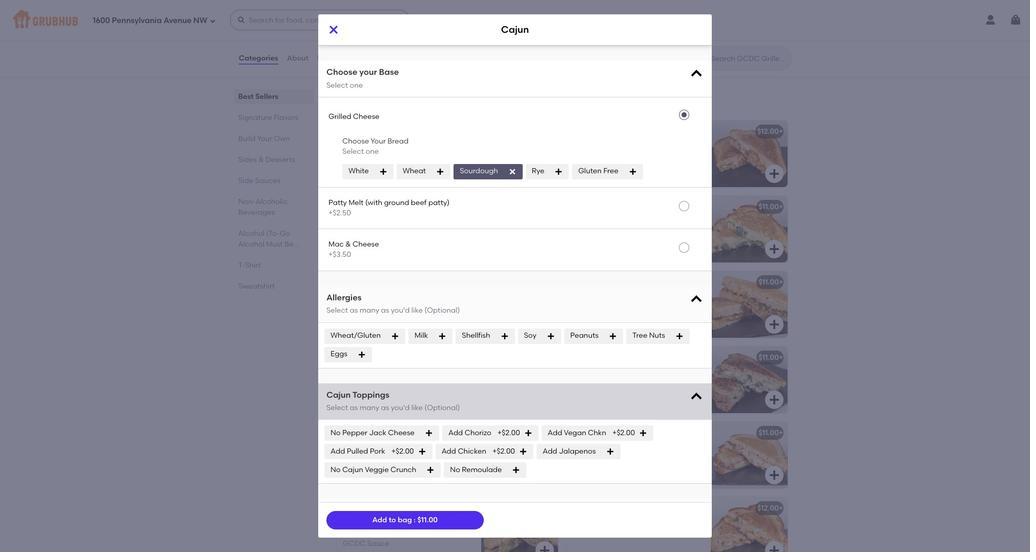 Task type: describe. For each thing, give the bounding box(es) containing it.
sides & desserts tab
[[238, 154, 310, 165]]

$11.00 + for cheddar and pepper jack cheese, cajun crunch (bell pepper, celery, onion) remoulade
[[759, 278, 783, 286]]

select inside allergies select as many as you'd like (optional)
[[327, 306, 348, 315]]

pizza inside mozzarella and parmesan cheese, pizza sauce, basil, dried oregano
[[573, 453, 590, 462]]

add jalapenos
[[543, 447, 596, 456]]

flavors inside tab
[[274, 113, 298, 122]]

pico
[[607, 152, 622, 161]]

beef
[[411, 198, 427, 207]]

pesto
[[573, 227, 592, 236]]

buffalo blue image
[[481, 196, 558, 262]]

and inside cheddar cheese, diced jalapeno, pulled pork, mac and chees, bbq sauce
[[402, 303, 416, 311]]

+ for american cheese, caramelized onions, short rib, bell peppers, gcdc sauce
[[550, 504, 554, 512]]

select inside choose your bread select one
[[342, 147, 364, 156]]

cheese, inside swiss cheese, pastrami, sauekraut, mustard
[[363, 443, 391, 452]]

cheese, inside pepper jack cheese, bacon, diced jalapeno, ranch, and hot sauce
[[618, 518, 647, 527]]

pepper jack cheese, bacon, diced jalapeno, ranch, and hot sauce
[[573, 518, 695, 537]]

mustard
[[343, 453, 372, 462]]

jack inside pepper jack cheese, bacon, diced jalapeno, ranch, and hot sauce
[[599, 518, 617, 527]]

celery, inside cheddar and blue cheese, buffalo crunch (diced carrot, celery, onion), ranch and hot sauce
[[419, 227, 442, 236]]

add for add vegan chkn
[[548, 429, 562, 437]]

2 vertical spatial cheese
[[388, 429, 415, 437]]

bacon inside 'american cheese, diced tomato, bacon'
[[343, 152, 365, 161]]

cheddar for cajun
[[573, 292, 604, 301]]

own
[[274, 134, 290, 143]]

southwest image
[[711, 120, 788, 187]]

cheese, inside cheddar and pepper jack cheese, cajun crunch (bell pepper, celery, onion) remoulade
[[667, 292, 695, 301]]

and inside mozzarella and parmesan cheese, pizza sauce, basil, dried oregano
[[611, 443, 625, 452]]

peppers,
[[420, 529, 450, 537]]

$9.50
[[574, 40, 593, 49]]

pork
[[370, 447, 385, 456]]

jack inside "pepper jack cheese, chorizo crumble, pico de gallo, avocado crema"
[[599, 141, 617, 150]]

ground
[[384, 198, 409, 207]]

jack up 'pork'
[[369, 429, 387, 437]]

:
[[414, 516, 416, 524]]

non-alcoholic beverages
[[238, 197, 288, 217]]

diced inside pepper jack cheese, bacon, diced jalapeno, ranch, and hot sauce
[[674, 518, 695, 527]]

wheat
[[403, 167, 426, 176]]

bag
[[398, 516, 412, 524]]

tomato, inside 'american cheese, diced tomato, bacon'
[[431, 141, 459, 150]]

no pepper jack cheese
[[331, 429, 415, 437]]

choose your base select one
[[327, 67, 399, 90]]

tomato soup cup
[[344, 28, 408, 37]]

add for add jalapenos
[[543, 447, 557, 456]]

(bell
[[623, 303, 638, 311]]

nw
[[193, 16, 207, 25]]

cheese, inside mozzarella, feta cheese, spinach, tomato, diced red onion
[[401, 368, 429, 376]]

t-
[[238, 261, 245, 270]]

young american
[[343, 127, 401, 136]]

bacon jalapeno popper
[[573, 504, 658, 512]]

spinach, inside mozzarella cheese, roasted mushrooms, spinach, truffle herb aioli
[[616, 378, 647, 387]]

bread
[[388, 137, 409, 146]]

(diced
[[370, 227, 393, 236]]

1 vertical spatial $12.00
[[528, 278, 550, 286]]

best sellers
[[238, 92, 278, 101]]

$12.00 + for american cheese, caramelized onions, short rib, bell peppers, gcdc sauce
[[757, 504, 783, 512]]

best
[[238, 92, 254, 101]]

cup
[[393, 28, 408, 37]]

onion),
[[444, 227, 467, 236]]

signature flavors tab
[[238, 112, 310, 123]]

melt for patty
[[349, 198, 364, 207]]

pepper inside cheddar and pepper jack cheese, cajun crunch (bell pepper, celery, onion) remoulade
[[621, 292, 646, 301]]

shellfish
[[462, 331, 490, 340]]

grilled cheese button
[[318, 97, 712, 136]]

alcoholic
[[256, 197, 288, 206]]

cheddar cheese, diced jalapeno, pulled pork, mac and chees, bbq sauce
[[343, 292, 463, 322]]

no for no cajun veggie crunch
[[331, 466, 341, 474]]

0 vertical spatial flavors
[[390, 85, 429, 98]]

1600
[[93, 16, 110, 25]]

avenue
[[164, 16, 192, 25]]

jalapenos
[[559, 447, 596, 456]]

pork,
[[366, 303, 383, 311]]

veggie
[[365, 466, 389, 474]]

diced inside 'american cheese, diced tomato, bacon'
[[409, 141, 429, 150]]

$11.00 for cheddar and pepper jack cheese, cajun crunch (bell pepper, celery, onion) remoulade
[[759, 278, 779, 286]]

pulled inside cheddar cheese, diced jalapeno, pulled pork, mac and chees, bbq sauce
[[343, 303, 364, 311]]

chorizo inside "pepper jack cheese, chorizo crumble, pico de gallo, avocado crema"
[[648, 141, 675, 150]]

cheese, inside cheddar cheese, diced jalapeno, pulled pork, mac and chees, bbq sauce
[[376, 292, 404, 301]]

non-alcoholic beverages tab
[[238, 196, 310, 218]]

beverages
[[238, 208, 275, 217]]

Search GCDC Grilled Cheese Bar search field
[[710, 54, 788, 64]]

best sellers tab
[[238, 91, 310, 102]]

cheddar and pepper jack cheese, cajun crunch (bell pepper, celery, onion) remoulade
[[573, 292, 695, 322]]

3 $11.00 + from the top
[[759, 353, 783, 362]]

one for your
[[366, 147, 379, 156]]

reviews
[[317, 54, 346, 62]]

mozzarella and parmesan cheese, pizza sauce, basil, dried oregano
[[573, 443, 692, 462]]

1 pizza from the top
[[573, 428, 591, 437]]

cheesesteak
[[343, 504, 389, 512]]

mac inside cheddar cheese, diced jalapeno, pulled pork, mac and chees, bbq sauce
[[385, 303, 400, 311]]

milk
[[415, 331, 428, 340]]

sauekraut,
[[428, 443, 466, 452]]

choose for choose your base
[[327, 67, 357, 77]]

red
[[395, 378, 409, 387]]

(with
[[365, 198, 382, 207]]

1 horizontal spatial bacon
[[573, 504, 595, 512]]

no cajun veggie crunch
[[331, 466, 416, 474]]

cajun image
[[711, 271, 788, 338]]

chicken
[[458, 447, 486, 456]]

mozzarella for spinach,
[[573, 368, 610, 376]]

pastrami,
[[393, 443, 426, 452]]

main navigation navigation
[[0, 0, 1030, 40]]

mushrooms,
[[573, 378, 615, 387]]

add to bag : $11.00
[[372, 516, 438, 524]]

vegan
[[564, 429, 586, 437]]

and inside pepper jack cheese, bacon, diced jalapeno, ranch, and hot sauce
[[636, 529, 649, 537]]

blue inside cheddar and blue cheese, buffalo crunch (diced carrot, celery, onion), ranch and hot sauce
[[391, 217, 406, 226]]

add pulled pork
[[331, 447, 385, 456]]

buffalo blue
[[343, 202, 385, 211]]

bacon,
[[648, 518, 673, 527]]

$9.50 +
[[574, 40, 597, 49]]

and inside cheddar and pepper jack cheese, cajun crunch (bell pepper, celery, onion) remoulade
[[606, 292, 619, 301]]

onions,
[[343, 529, 369, 537]]

search icon image
[[695, 52, 707, 65]]

like inside allergies select as many as you'd like (optional)
[[411, 306, 423, 315]]

signature flavors inside tab
[[238, 113, 298, 122]]

about
[[287, 54, 309, 62]]

$12.00 for american cheese, diced tomato, bacon
[[757, 127, 779, 136]]

jalapeno, inside pepper jack cheese, bacon, diced jalapeno, ranch, and hot sauce
[[573, 529, 608, 537]]

bbq image
[[481, 271, 558, 338]]

build
[[238, 134, 256, 143]]

sauce,
[[592, 453, 616, 462]]

sourdough
[[460, 167, 498, 176]]

cheese, inside mozzarella cheese, roasted mushrooms, spinach, truffle herb aioli
[[611, 368, 640, 376]]

pepper up the swiss
[[342, 429, 368, 437]]

add chorizo
[[449, 429, 491, 437]]

your for choose
[[371, 137, 386, 146]]

young american image
[[481, 120, 558, 187]]

+$3.50
[[329, 250, 351, 259]]

remoulade inside cheddar and pepper jack cheese, cajun crunch (bell pepper, celery, onion) remoulade
[[596, 313, 636, 322]]

+ for mozzarella cheese, spinach, basil, pesto
[[779, 202, 783, 211]]

hot inside cheddar and blue cheese, buffalo crunch (diced carrot, celery, onion), ranch and hot sauce
[[383, 238, 395, 246]]

swiss cheese, pastrami, sauekraut, mustard
[[343, 443, 466, 462]]

your for build
[[257, 134, 272, 143]]

grilled cheese
[[329, 112, 380, 121]]

side
[[238, 176, 253, 185]]

american cheese, diced tomato, bacon
[[343, 141, 459, 161]]

truffle herb image
[[711, 346, 788, 413]]

diced inside cheddar cheese, diced jalapeno, pulled pork, mac and chees, bbq sauce
[[406, 292, 426, 301]]

0 horizontal spatial bbq
[[343, 278, 358, 286]]

base
[[379, 67, 399, 77]]

melt for pizza
[[593, 428, 608, 437]]

carrot,
[[394, 227, 418, 236]]

popper
[[633, 504, 658, 512]]

t-shirt
[[238, 261, 261, 270]]

reuben image
[[481, 422, 558, 488]]

like inside the cajun toppings select as many as you'd like (optional)
[[411, 403, 423, 412]]

sides
[[238, 155, 257, 164]]

patty
[[329, 198, 347, 207]]

0 horizontal spatial blue
[[370, 202, 385, 211]]

1 vertical spatial $12.00 +
[[528, 278, 554, 286]]

+$2.00 for add pulled pork
[[391, 447, 414, 456]]

add chicken
[[442, 447, 486, 456]]

+$2.00 for add vegan chkn
[[613, 429, 635, 437]]

jalapeno, inside cheddar cheese, diced jalapeno, pulled pork, mac and chees, bbq sauce
[[428, 292, 463, 301]]



Task type: locate. For each thing, give the bounding box(es) containing it.
mac
[[329, 240, 344, 249], [385, 303, 400, 311]]

1 horizontal spatial blue
[[391, 217, 406, 226]]

sauce down carrot,
[[397, 238, 419, 246]]

bacon left jalapeno
[[573, 504, 595, 512]]

svg image
[[237, 16, 245, 24], [209, 18, 216, 24], [328, 24, 340, 36], [539, 42, 551, 55], [768, 42, 781, 55], [689, 67, 704, 81], [379, 167, 387, 176], [508, 167, 517, 176], [555, 167, 563, 176], [629, 167, 637, 176], [768, 167, 781, 180], [391, 332, 399, 340], [438, 332, 447, 340], [689, 389, 704, 404], [524, 429, 532, 437], [427, 466, 435, 474], [768, 469, 781, 481], [768, 544, 781, 552]]

tomato, down mozzarella,
[[343, 378, 371, 387]]

many inside the cajun toppings select as many as you'd like (optional)
[[360, 403, 379, 412]]

$11.00 +
[[759, 202, 783, 211], [759, 278, 783, 286], [759, 353, 783, 362], [759, 428, 783, 437]]

0 vertical spatial buffalo
[[343, 202, 368, 211]]

crumble,
[[573, 152, 605, 161]]

add up sauekraut,
[[449, 429, 463, 437]]

& inside sides & desserts tab
[[259, 155, 264, 164]]

jack
[[599, 141, 617, 150], [648, 292, 665, 301], [369, 429, 387, 437], [599, 518, 617, 527]]

build your own tab
[[238, 133, 310, 144]]

sauce inside cheddar and blue cheese, buffalo crunch (diced carrot, celery, onion), ranch and hot sauce
[[397, 238, 419, 246]]

& up +$3.50
[[346, 240, 351, 249]]

1 vertical spatial chorizo
[[465, 429, 491, 437]]

your
[[257, 134, 272, 143], [371, 137, 386, 146]]

no for no remoulade
[[450, 466, 460, 474]]

1 vertical spatial &
[[346, 240, 351, 249]]

1 vertical spatial american
[[343, 141, 377, 150]]

remoulade
[[596, 313, 636, 322], [462, 466, 502, 474]]

and
[[376, 217, 390, 226], [367, 238, 381, 246], [606, 292, 619, 301], [402, 303, 416, 311], [611, 443, 625, 452], [636, 529, 649, 537]]

one down young american
[[366, 147, 379, 156]]

2 $13.00 from the top
[[528, 504, 550, 512]]

crunch inside cheddar and pepper jack cheese, cajun crunch (bell pepper, celery, onion) remoulade
[[595, 303, 621, 311]]

mediterranean image
[[481, 346, 558, 413]]

eggs
[[331, 350, 348, 359]]

american inside 'american cheese, diced tomato, bacon'
[[343, 141, 377, 150]]

cheese, inside "american cheese, caramelized onions, short rib, bell peppers, gcdc sauce"
[[379, 518, 407, 527]]

cheddar down buffalo blue
[[343, 217, 374, 226]]

no left reuben
[[331, 429, 341, 437]]

like up the milk
[[411, 306, 423, 315]]

cajun inside cheddar and pepper jack cheese, cajun crunch (bell pepper, celery, onion) remoulade
[[573, 303, 593, 311]]

jack down jalapeno
[[599, 518, 617, 527]]

mozzarella inside mozzarella cheese, spinach, basil, pesto
[[573, 217, 610, 226]]

1 vertical spatial crunch
[[595, 303, 621, 311]]

add left vegan
[[548, 429, 562, 437]]

select down allergies
[[327, 306, 348, 315]]

1 horizontal spatial signature flavors
[[335, 85, 429, 98]]

american up choose your bread select one
[[367, 127, 401, 136]]

you'd down red
[[391, 403, 410, 412]]

tomato, right bread
[[431, 141, 459, 150]]

tomato,
[[431, 141, 459, 150], [343, 378, 371, 387]]

mozzarella
[[573, 217, 610, 226], [573, 368, 610, 376], [573, 443, 610, 452]]

blue up "(diced"
[[370, 202, 385, 211]]

tab
[[238, 228, 310, 250]]

2 many from the top
[[360, 403, 379, 412]]

white
[[349, 167, 369, 176]]

$13.00 + for bacon jalapeno popper
[[528, 504, 554, 512]]

choose for choose your bread
[[342, 137, 369, 146]]

gcdc
[[343, 539, 366, 548]]

diced up chees,
[[406, 292, 426, 301]]

+ for cheddar cheese, diced jalapeno, pulled pork, mac and chees, bbq sauce
[[550, 278, 554, 286]]

$11.00 for mozzarella and parmesan cheese, pizza sauce, basil, dried oregano
[[759, 428, 779, 437]]

one inside choose your base select one
[[350, 81, 363, 90]]

1 $13.00 + from the top
[[528, 428, 554, 437]]

onion
[[411, 378, 432, 387]]

pizza left sauce,
[[573, 453, 590, 462]]

signature
[[335, 85, 387, 98], [238, 113, 272, 122]]

(optional) inside the cajun toppings select as many as you'd like (optional)
[[425, 403, 460, 412]]

pepper inside pepper jack cheese, bacon, diced jalapeno, ranch, and hot sauce
[[573, 518, 598, 527]]

cheese,
[[379, 141, 407, 150], [618, 141, 647, 150], [408, 217, 436, 226], [611, 217, 640, 226], [376, 292, 404, 301], [667, 292, 695, 301], [401, 368, 429, 376], [611, 368, 640, 376], [363, 443, 391, 452], [664, 443, 692, 452], [379, 518, 407, 527], [618, 518, 647, 527]]

1 vertical spatial basil,
[[617, 453, 635, 462]]

& for desserts
[[259, 155, 264, 164]]

1 vertical spatial cheese
[[353, 240, 379, 249]]

+ for cheddar and pepper jack cheese, cajun crunch (bell pepper, celery, onion) remoulade
[[779, 278, 783, 286]]

mozzarella inside mozzarella cheese, roasted mushrooms, spinach, truffle herb aioli
[[573, 368, 610, 376]]

you'd right pork,
[[391, 306, 410, 315]]

jalapeno, up chees,
[[428, 292, 463, 301]]

flavors up "own"
[[274, 113, 298, 122]]

1 vertical spatial spinach,
[[431, 368, 461, 376]]

categories
[[239, 54, 278, 62]]

short
[[371, 529, 389, 537]]

+$2.00 right chicken
[[493, 447, 515, 456]]

sauce
[[397, 238, 419, 246], [343, 313, 365, 322], [665, 529, 687, 537], [367, 539, 389, 548]]

about button
[[286, 40, 309, 77]]

1 vertical spatial bbq
[[443, 303, 458, 311]]

non-
[[238, 197, 256, 206]]

3 mozzarella from the top
[[573, 443, 610, 452]]

crunch inside cheddar and blue cheese, buffalo crunch (diced carrot, celery, onion), ranch and hot sauce
[[343, 227, 369, 236]]

1 horizontal spatial celery,
[[668, 303, 691, 311]]

side sauces tab
[[238, 175, 310, 186]]

cheese, inside mozzarella and parmesan cheese, pizza sauce, basil, dried oregano
[[664, 443, 692, 452]]

2 horizontal spatial crunch
[[595, 303, 621, 311]]

2 vertical spatial spinach,
[[616, 378, 647, 387]]

bacon jalapeno popper image
[[711, 497, 788, 552]]

$11.00 + for mozzarella cheese, spinach, basil, pesto
[[759, 202, 783, 211]]

$11.00
[[759, 202, 779, 211], [759, 278, 779, 286], [759, 353, 779, 362], [759, 428, 779, 437], [417, 516, 438, 524]]

& right the sides in the left of the page
[[259, 155, 264, 164]]

reuben
[[343, 428, 370, 437]]

celery, right "pepper,"
[[668, 303, 691, 311]]

many inside allergies select as many as you'd like (optional)
[[360, 306, 379, 315]]

patty melt (with ground beef patty) +$2.50
[[329, 198, 450, 217]]

your inside tab
[[257, 134, 272, 143]]

add left chicken
[[442, 447, 456, 456]]

0 vertical spatial crunch
[[343, 227, 369, 236]]

1 vertical spatial choose
[[342, 137, 369, 146]]

svg image inside "main navigation" navigation
[[1010, 14, 1022, 26]]

2 pizza from the top
[[573, 453, 590, 462]]

flavors
[[390, 85, 429, 98], [274, 113, 298, 122]]

add down reuben
[[331, 447, 345, 456]]

mozzarella up pesto
[[573, 217, 610, 226]]

$13.00 for bacon jalapeno popper
[[528, 504, 550, 512]]

1 horizontal spatial tomato,
[[431, 141, 459, 150]]

pulled down reuben
[[347, 447, 368, 456]]

gluten
[[578, 167, 602, 176]]

0 horizontal spatial signature
[[238, 113, 272, 122]]

sellers
[[255, 92, 278, 101]]

american for young american
[[343, 141, 377, 150]]

1 horizontal spatial remoulade
[[596, 313, 636, 322]]

0 vertical spatial blue
[[370, 202, 385, 211]]

sauce up wheat/gluten in the bottom of the page
[[343, 313, 365, 322]]

mac right pork,
[[385, 303, 400, 311]]

cheddar and blue cheese, buffalo crunch (diced carrot, celery, onion), ranch and hot sauce
[[343, 217, 467, 246]]

cajun inside the cajun toppings select as many as you'd like (optional)
[[327, 390, 351, 400]]

0 horizontal spatial buffalo
[[343, 202, 368, 211]]

+$2.00 for add chorizo
[[498, 429, 520, 437]]

0 horizontal spatial jalapeno,
[[428, 292, 463, 301]]

(optional) inside allergies select as many as you'd like (optional)
[[425, 306, 460, 315]]

0 vertical spatial celery,
[[419, 227, 442, 236]]

diced right bread
[[409, 141, 429, 150]]

pulled down allergies
[[343, 303, 364, 311]]

1 vertical spatial like
[[411, 403, 423, 412]]

0 horizontal spatial crunch
[[343, 227, 369, 236]]

0 vertical spatial $13.00 +
[[528, 428, 554, 437]]

celery, inside cheddar and pepper jack cheese, cajun crunch (bell pepper, celery, onion) remoulade
[[668, 303, 691, 311]]

select down reviews button
[[327, 81, 348, 90]]

mozzarella for pesto
[[573, 217, 610, 226]]

1 horizontal spatial buffalo
[[438, 217, 463, 226]]

pizza up jalapenos
[[573, 428, 591, 437]]

desserts
[[266, 155, 295, 164]]

cheese up young american
[[353, 112, 380, 121]]

1 vertical spatial signature
[[238, 113, 272, 122]]

blue
[[370, 202, 385, 211], [391, 217, 406, 226]]

$13.00 + for pizza melt
[[528, 428, 554, 437]]

many down toppings
[[360, 403, 379, 412]]

mac & cheese +$3.50
[[329, 240, 379, 259]]

(optional)
[[425, 306, 460, 315], [425, 403, 460, 412]]

0 horizontal spatial bacon
[[343, 152, 365, 161]]

diced inside mozzarella, feta cheese, spinach, tomato, diced red onion
[[373, 378, 394, 387]]

1600 pennsylvania avenue nw
[[93, 16, 207, 25]]

sauce down bacon,
[[665, 529, 687, 537]]

+$2.00 right 'pork'
[[391, 447, 414, 456]]

signature down best sellers
[[238, 113, 272, 122]]

0 vertical spatial choose
[[327, 67, 357, 77]]

1 like from the top
[[411, 306, 423, 315]]

basil, inside mozzarella and parmesan cheese, pizza sauce, basil, dried oregano
[[617, 453, 635, 462]]

cheese, inside mozzarella cheese, spinach, basil, pesto
[[611, 217, 640, 226]]

1 vertical spatial $13.00 +
[[528, 504, 554, 512]]

1 horizontal spatial &
[[346, 240, 351, 249]]

flavors down base
[[390, 85, 429, 98]]

your left "own"
[[257, 134, 272, 143]]

+$2.00 right add chorizo
[[498, 429, 520, 437]]

sauce inside pepper jack cheese, bacon, diced jalapeno, ranch, and hot sauce
[[665, 529, 687, 537]]

+ for swiss cheese, pastrami, sauekraut, mustard
[[550, 428, 554, 437]]

sauce inside "american cheese, caramelized onions, short rib, bell peppers, gcdc sauce"
[[367, 539, 389, 548]]

1 horizontal spatial mac
[[385, 303, 400, 311]]

mozzarella inside mozzarella and parmesan cheese, pizza sauce, basil, dried oregano
[[573, 443, 610, 452]]

0 horizontal spatial celery,
[[419, 227, 442, 236]]

select down young at the top of page
[[342, 147, 364, 156]]

jack up "pepper,"
[[648, 292, 665, 301]]

mozzarella, feta cheese, spinach, tomato, diced red onion
[[343, 368, 461, 387]]

signature flavors down sellers
[[238, 113, 298, 122]]

signature down your
[[335, 85, 387, 98]]

1 vertical spatial (optional)
[[425, 403, 460, 412]]

jalapeno
[[597, 504, 631, 512]]

diced down the feta
[[373, 378, 394, 387]]

add for add chicken
[[442, 447, 456, 456]]

1 many from the top
[[360, 306, 379, 315]]

1 $11.00 + from the top
[[759, 202, 783, 211]]

0 vertical spatial $12.00
[[757, 127, 779, 136]]

patty)
[[428, 198, 450, 207]]

+ for pepper jack cheese, bacon, diced jalapeno, ranch, and hot sauce
[[779, 504, 783, 512]]

choose down young at the top of page
[[342, 137, 369, 146]]

bell
[[406, 529, 418, 537]]

1 mozzarella from the top
[[573, 217, 610, 226]]

1 vertical spatial flavors
[[274, 113, 298, 122]]

free
[[604, 167, 619, 176]]

no down add chicken
[[450, 466, 460, 474]]

de
[[623, 152, 633, 161]]

0 vertical spatial many
[[360, 306, 379, 315]]

1 horizontal spatial hot
[[651, 529, 664, 537]]

soy
[[524, 331, 537, 340]]

0 vertical spatial basil,
[[673, 217, 691, 226]]

tree
[[633, 331, 648, 340]]

1 horizontal spatial basil,
[[673, 217, 691, 226]]

bbq
[[343, 278, 358, 286], [443, 303, 458, 311]]

select inside the cajun toppings select as many as you'd like (optional)
[[327, 403, 348, 412]]

choose your bread select one
[[342, 137, 409, 156]]

spinach, inside mozzarella, feta cheese, spinach, tomato, diced red onion
[[431, 368, 461, 376]]

spinach,
[[641, 217, 672, 226], [431, 368, 461, 376], [616, 378, 647, 387]]

0 vertical spatial chorizo
[[648, 141, 675, 150]]

melt inside patty melt (with ground beef patty) +$2.50
[[349, 198, 364, 207]]

jack inside cheddar and pepper jack cheese, cajun crunch (bell pepper, celery, onion) remoulade
[[648, 292, 665, 301]]

2 (optional) from the top
[[425, 403, 460, 412]]

onion)
[[573, 313, 595, 322]]

2 like from the top
[[411, 403, 423, 412]]

2 mozzarella from the top
[[573, 368, 610, 376]]

sweatshirt tab
[[238, 281, 310, 292]]

0 vertical spatial tomato,
[[431, 141, 459, 150]]

american inside "american cheese, caramelized onions, short rib, bell peppers, gcdc sauce"
[[343, 518, 377, 527]]

1 vertical spatial remoulade
[[462, 466, 502, 474]]

0 vertical spatial one
[[350, 81, 363, 90]]

$13.00 for pizza melt
[[528, 428, 550, 437]]

signature inside signature flavors tab
[[238, 113, 272, 122]]

1 horizontal spatial chorizo
[[648, 141, 675, 150]]

cheddar up pork,
[[343, 292, 374, 301]]

pepper inside "pepper jack cheese, chorizo crumble, pico de gallo, avocado crema"
[[573, 141, 598, 150]]

blue up carrot,
[[391, 217, 406, 226]]

1 vertical spatial signature flavors
[[238, 113, 298, 122]]

hot down bacon,
[[651, 529, 664, 537]]

chkn
[[588, 429, 606, 437]]

cheese, inside "pepper jack cheese, chorizo crumble, pico de gallo, avocado crema"
[[618, 141, 647, 150]]

1 vertical spatial mac
[[385, 303, 400, 311]]

hot down "(diced"
[[383, 238, 395, 246]]

cheddar inside cheddar cheese, diced jalapeno, pulled pork, mac and chees, bbq sauce
[[343, 292, 374, 301]]

american down young at the top of page
[[343, 141, 377, 150]]

spinach, inside mozzarella cheese, spinach, basil, pesto
[[641, 217, 672, 226]]

add left to
[[372, 516, 387, 524]]

1 horizontal spatial your
[[371, 137, 386, 146]]

0 vertical spatial bbq
[[343, 278, 358, 286]]

chorizo up chicken
[[465, 429, 491, 437]]

0 horizontal spatial remoulade
[[462, 466, 502, 474]]

diced right bacon,
[[674, 518, 695, 527]]

cheddar for crunch
[[343, 217, 374, 226]]

1 horizontal spatial signature
[[335, 85, 387, 98]]

1 vertical spatial tomato,
[[343, 378, 371, 387]]

basil, inside mozzarella cheese, spinach, basil, pesto
[[673, 217, 691, 226]]

to
[[389, 516, 396, 524]]

0 horizontal spatial &
[[259, 155, 264, 164]]

1 horizontal spatial melt
[[593, 428, 608, 437]]

bbq inside cheddar cheese, diced jalapeno, pulled pork, mac and chees, bbq sauce
[[443, 303, 458, 311]]

you'd inside allergies select as many as you'd like (optional)
[[391, 306, 410, 315]]

wheat/gluten
[[331, 331, 381, 340]]

0 horizontal spatial basil,
[[617, 453, 635, 462]]

1 vertical spatial pulled
[[347, 447, 368, 456]]

0 vertical spatial pizza
[[573, 428, 591, 437]]

cheese up pastrami,
[[388, 429, 415, 437]]

$11.00 for mozzarella cheese, spinach, basil, pesto
[[759, 202, 779, 211]]

tomato
[[344, 28, 371, 37]]

no remoulade
[[450, 466, 502, 474]]

pizza
[[573, 428, 591, 437], [573, 453, 590, 462]]

0 horizontal spatial tomato,
[[343, 378, 371, 387]]

1 vertical spatial celery,
[[668, 303, 691, 311]]

american up onions,
[[343, 518, 377, 527]]

cheese, inside cheddar and blue cheese, buffalo crunch (diced carrot, celery, onion), ranch and hot sauce
[[408, 217, 436, 226]]

2 vertical spatial american
[[343, 518, 377, 527]]

0 vertical spatial you'd
[[391, 306, 410, 315]]

0 vertical spatial bacon
[[343, 152, 365, 161]]

choose inside choose your bread select one
[[342, 137, 369, 146]]

2 you'd from the top
[[391, 403, 410, 412]]

remoulade down chicken
[[462, 466, 502, 474]]

0 vertical spatial $13.00
[[528, 428, 550, 437]]

add for add pulled pork
[[331, 447, 345, 456]]

1 vertical spatial jalapeno,
[[573, 529, 608, 537]]

grilled
[[329, 112, 351, 121]]

$11.00 + for mozzarella and parmesan cheese, pizza sauce, basil, dried oregano
[[759, 428, 783, 437]]

1 vertical spatial you'd
[[391, 403, 410, 412]]

reviews button
[[317, 40, 346, 77]]

1 vertical spatial many
[[360, 403, 379, 412]]

mozzarella down pizza melt
[[573, 443, 610, 452]]

cheese inside mac & cheese +$3.50
[[353, 240, 379, 249]]

signature flavors down base
[[335, 85, 429, 98]]

jack up pico
[[599, 141, 617, 150]]

cheddar for pork,
[[343, 292, 374, 301]]

pulled
[[343, 303, 364, 311], [347, 447, 368, 456]]

one for your
[[350, 81, 363, 90]]

$12.00 for american cheese, caramelized onions, short rib, bell peppers, gcdc sauce
[[757, 504, 779, 512]]

crema
[[573, 162, 597, 171]]

1 vertical spatial $13.00
[[528, 504, 550, 512]]

cheese, inside 'american cheese, diced tomato, bacon'
[[379, 141, 407, 150]]

bbq up allergies
[[343, 278, 358, 286]]

melt
[[349, 198, 364, 207], [593, 428, 608, 437]]

2 $11.00 + from the top
[[759, 278, 783, 286]]

mozzarella for pizza
[[573, 443, 610, 452]]

+$2.00 up mozzarella and parmesan cheese, pizza sauce, basil, dried oregano
[[613, 429, 635, 437]]

0 horizontal spatial chorizo
[[465, 429, 491, 437]]

tomato, inside mozzarella, feta cheese, spinach, tomato, diced red onion
[[343, 378, 371, 387]]

0 vertical spatial signature flavors
[[335, 85, 429, 98]]

0 vertical spatial american
[[367, 127, 401, 136]]

(optional) up the milk
[[425, 306, 460, 315]]

4 $11.00 + from the top
[[759, 428, 783, 437]]

your down young american
[[371, 137, 386, 146]]

svg image
[[1010, 14, 1022, 26], [436, 167, 445, 176], [539, 167, 551, 180], [768, 243, 781, 255], [689, 292, 704, 306], [539, 318, 551, 330], [768, 318, 781, 330], [501, 332, 509, 340], [547, 332, 555, 340], [609, 332, 617, 340], [676, 332, 684, 340], [358, 350, 366, 359], [768, 394, 781, 406], [425, 429, 433, 437], [639, 429, 647, 437], [418, 448, 426, 456], [519, 448, 527, 456], [606, 448, 614, 456], [512, 466, 521, 474], [539, 469, 551, 481], [539, 544, 551, 552]]

1 (optional) from the top
[[425, 306, 460, 315]]

select
[[327, 81, 348, 90], [342, 147, 364, 156], [327, 306, 348, 315], [327, 403, 348, 412]]

sides & desserts
[[238, 155, 295, 164]]

0 vertical spatial mozzarella
[[573, 217, 610, 226]]

young
[[343, 127, 365, 136]]

cheesesteak image
[[481, 497, 558, 552]]

bacon up "white"
[[343, 152, 365, 161]]

cheddar inside cheddar and pepper jack cheese, cajun crunch (bell pepper, celery, onion) remoulade
[[573, 292, 604, 301]]

0 vertical spatial mac
[[329, 240, 344, 249]]

0 horizontal spatial one
[[350, 81, 363, 90]]

many down allergies
[[360, 306, 379, 315]]

pizza melt
[[573, 428, 608, 437]]

like down onion
[[411, 403, 423, 412]]

jalapeno, left ranch,
[[573, 529, 608, 537]]

cheddar up the onion)
[[573, 292, 604, 301]]

& for cheese
[[346, 240, 351, 249]]

+ for mozzarella and parmesan cheese, pizza sauce, basil, dried oregano
[[779, 428, 783, 437]]

$12.00 + for american cheese, diced tomato, bacon
[[757, 127, 783, 136]]

1 $13.00 from the top
[[528, 428, 550, 437]]

0 vertical spatial &
[[259, 155, 264, 164]]

mozzarella up mushrooms,
[[573, 368, 610, 376]]

0 vertical spatial cheese
[[353, 112, 380, 121]]

1 you'd from the top
[[391, 306, 410, 315]]

0 horizontal spatial melt
[[349, 198, 364, 207]]

cajun toppings select as many as you'd like (optional)
[[327, 390, 460, 412]]

t-shirt tab
[[238, 260, 310, 271]]

categories button
[[238, 40, 279, 77]]

parmesan
[[627, 443, 662, 452]]

0 vertical spatial (optional)
[[425, 306, 460, 315]]

choose inside choose your base select one
[[327, 67, 357, 77]]

1 vertical spatial buffalo
[[438, 217, 463, 226]]

add for add chorizo
[[449, 429, 463, 437]]

1 vertical spatial bacon
[[573, 504, 595, 512]]

one inside choose your bread select one
[[366, 147, 379, 156]]

oregano
[[658, 453, 689, 462]]

2 vertical spatial $12.00 +
[[757, 504, 783, 512]]

peanuts
[[570, 331, 599, 340]]

0 vertical spatial signature
[[335, 85, 387, 98]]

choose down reviews
[[327, 67, 357, 77]]

sauce inside cheddar cheese, diced jalapeno, pulled pork, mac and chees, bbq sauce
[[343, 313, 365, 322]]

pepper up crumble,
[[573, 141, 598, 150]]

& inside mac & cheese +$3.50
[[346, 240, 351, 249]]

you'd inside the cajun toppings select as many as you'd like (optional)
[[391, 403, 410, 412]]

buffalo inside cheddar and blue cheese, buffalo crunch (diced carrot, celery, onion), ranch and hot sauce
[[438, 217, 463, 226]]

crunch left (bell
[[595, 303, 621, 311]]

toppings
[[353, 390, 390, 400]]

green goddess image
[[711, 196, 788, 262]]

0 vertical spatial like
[[411, 306, 423, 315]]

your inside choose your bread select one
[[371, 137, 386, 146]]

0 vertical spatial pulled
[[343, 303, 364, 311]]

1 horizontal spatial bbq
[[443, 303, 458, 311]]

(optional) down onion
[[425, 403, 460, 412]]

crunch down swiss cheese, pastrami, sauekraut, mustard
[[391, 466, 416, 474]]

0 vertical spatial melt
[[349, 198, 364, 207]]

swiss
[[343, 443, 361, 452]]

1 horizontal spatial crunch
[[391, 466, 416, 474]]

0 vertical spatial $12.00 +
[[757, 127, 783, 136]]

one down your
[[350, 81, 363, 90]]

1 vertical spatial melt
[[593, 428, 608, 437]]

1 vertical spatial mozzarella
[[573, 368, 610, 376]]

pizza melt image
[[711, 422, 788, 488]]

mozzarella,
[[343, 368, 382, 376]]

mediterranean
[[343, 353, 395, 362]]

select up reuben
[[327, 403, 348, 412]]

dried
[[637, 453, 656, 462]]

american for cheesesteak
[[343, 518, 377, 527]]

2 vertical spatial crunch
[[391, 466, 416, 474]]

herb
[[672, 378, 689, 387]]

chorizo up the avocado on the right top
[[648, 141, 675, 150]]

pepper down jalapeno
[[573, 518, 598, 527]]

sauce down short
[[367, 539, 389, 548]]

mac inside mac & cheese +$3.50
[[329, 240, 344, 249]]

1 vertical spatial one
[[366, 147, 379, 156]]

celery, right carrot,
[[419, 227, 442, 236]]

$12.00 +
[[757, 127, 783, 136], [528, 278, 554, 286], [757, 504, 783, 512]]

add left jalapenos
[[543, 447, 557, 456]]

bbq right chees,
[[443, 303, 458, 311]]

0 horizontal spatial signature flavors
[[238, 113, 298, 122]]

+$2.00 for add chicken
[[493, 447, 515, 456]]

select inside choose your base select one
[[327, 81, 348, 90]]

1 vertical spatial hot
[[651, 529, 664, 537]]

no down add pulled pork
[[331, 466, 341, 474]]

melt up sauce,
[[593, 428, 608, 437]]

many
[[360, 306, 379, 315], [360, 403, 379, 412]]

chees,
[[417, 303, 441, 311]]

cheddar inside cheddar and blue cheese, buffalo crunch (diced carrot, celery, onion), ranch and hot sauce
[[343, 217, 374, 226]]

cheese down "(diced"
[[353, 240, 379, 249]]

american cheese, caramelized onions, short rib, bell peppers, gcdc sauce
[[343, 518, 453, 548]]

remoulade down (bell
[[596, 313, 636, 322]]

0 vertical spatial hot
[[383, 238, 395, 246]]

cheese inside button
[[353, 112, 380, 121]]

mac up +$3.50
[[329, 240, 344, 249]]

no for no pepper jack cheese
[[331, 429, 341, 437]]

crunch up ranch
[[343, 227, 369, 236]]

pepper up (bell
[[621, 292, 646, 301]]

american
[[367, 127, 401, 136], [343, 141, 377, 150], [343, 518, 377, 527]]

hot inside pepper jack cheese, bacon, diced jalapeno, ranch, and hot sauce
[[651, 529, 664, 537]]

allergies select as many as you'd like (optional)
[[327, 293, 460, 315]]

2 $13.00 + from the top
[[528, 504, 554, 512]]

melt left (with
[[349, 198, 364, 207]]



Task type: vqa. For each thing, say whether or not it's contained in the screenshot.
Cheddar in the Cheddar and Pepper Jack Cheese, Cajun Crunch (bell pepper, celery, onion) Remoulade
yes



